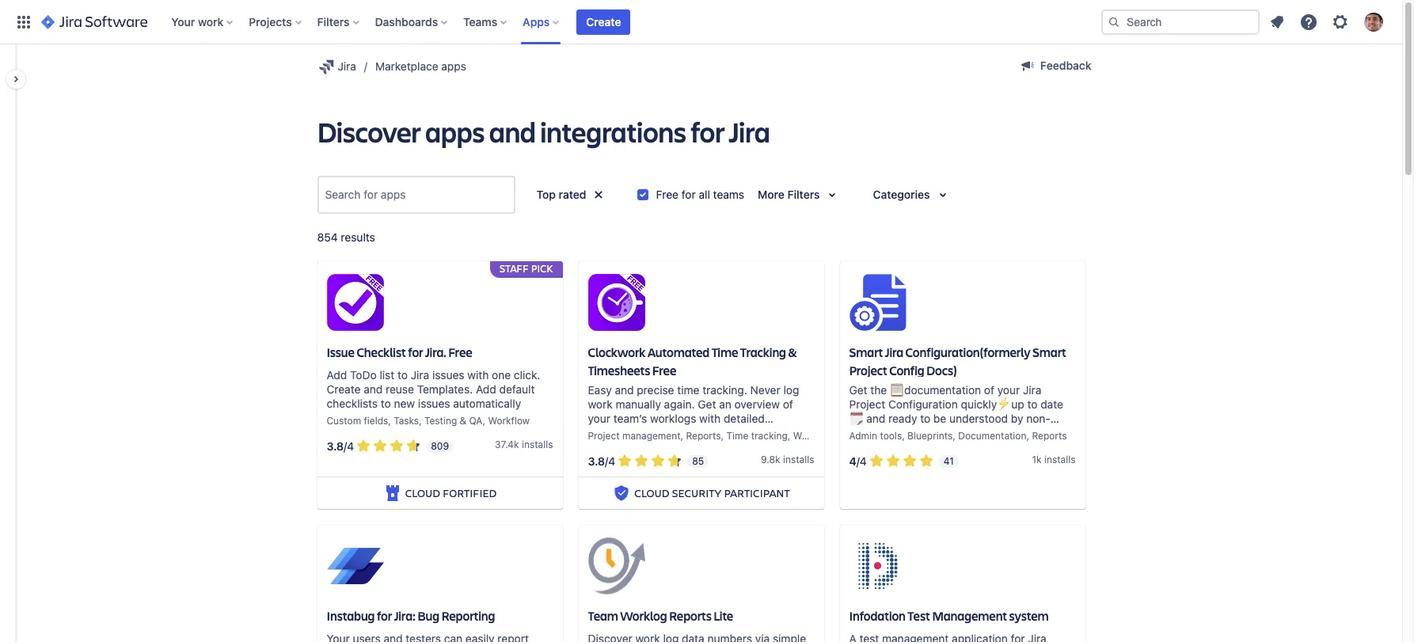 Task type: describe. For each thing, give the bounding box(es) containing it.
easy and precise time tracking. never log work manually again. get an overview of your team's worklogs with detailed timesheets
[[588, 384, 800, 440]]

never
[[751, 384, 781, 397]]

for left all at the top of the page
[[682, 188, 696, 201]]

to up reuse
[[398, 369, 408, 382]]

3.8 for clockwork automated time tracking & timesheets free
[[588, 455, 605, 468]]

overview
[[735, 398, 780, 411]]

tracking.
[[703, 384, 748, 397]]

jira.
[[425, 344, 446, 361]]

0 horizontal spatial install
[[522, 439, 548, 451]]

& inside clockwork automated time tracking & timesheets free
[[788, 344, 797, 361]]

tasks
[[394, 415, 419, 427]]

4 for clockwork automated time tracking & timesheets free
[[609, 455, 616, 468]]

team worklog reports lite image
[[588, 538, 645, 595]]

instabug for jira: bug reporting image
[[327, 538, 384, 595]]

configuration(formerly
[[906, 344, 1031, 361]]

issue checklist for jira. free image
[[327, 274, 384, 331]]

apps
[[523, 15, 550, 28]]

again.
[[664, 398, 695, 411]]

templates.
[[417, 383, 473, 396]]

854
[[317, 230, 338, 244]]

your
[[171, 15, 195, 28]]

search image
[[1108, 15, 1121, 28]]

custom
[[327, 415, 361, 427]]

understood
[[950, 412, 1008, 426]]

, down non-
[[1027, 430, 1030, 442]]

reporting
[[442, 608, 495, 625]]

remove selected image
[[590, 185, 609, 204]]

with inside add todo list to jira issues with one click. create and reuse templates. add default checklists to new issues automatically custom fields , tasks , testing & qa , workflow
[[468, 369, 489, 382]]

instabug
[[327, 608, 375, 625]]

to up non-
[[1028, 398, 1038, 411]]

, up 41
[[953, 430, 956, 442]]

1 vertical spatial free
[[448, 344, 473, 361]]

and inside add todo list to jira issues with one click. create and reuse templates. add default checklists to new issues automatically custom fields , tasks , testing & qa , workflow
[[364, 383, 383, 396]]

get the 📋documentation of your jira project configuration quickly⚡️up to date 🗓️ and ready to be understood by non- admin👥users
[[850, 384, 1064, 440]]

free for all teams
[[656, 188, 745, 201]]

team
[[588, 608, 619, 625]]

project inside smart jira configuration(formerly smart project config docs)
[[850, 362, 888, 379]]

marketplace apps
[[375, 59, 466, 73]]

infodation test management system image
[[850, 538, 907, 595]]

categories
[[873, 188, 930, 201]]

detailed
[[724, 412, 765, 426]]

marketplace apps link
[[375, 57, 466, 76]]

get inside easy and precise time tracking. never log work manually again. get an overview of your team's worklogs with detailed timesheets
[[698, 398, 716, 411]]

issue checklist for jira. free
[[327, 344, 473, 361]]

rated
[[559, 188, 587, 201]]

filters button
[[313, 9, 366, 34]]

, down worklogs
[[681, 430, 684, 442]]

team worklog reports lite link
[[579, 525, 824, 642]]

2 smart from the left
[[1033, 344, 1067, 361]]

integrations
[[540, 112, 686, 151]]

configuration
[[889, 398, 958, 411]]

admin tools , blueprints , documentation , reports
[[850, 430, 1067, 442]]

your inside 'get the 📋documentation of your jira project configuration quickly⚡️up to date 🗓️ and ready to be understood by non- admin👥users'
[[998, 384, 1020, 397]]

ready
[[889, 412, 918, 426]]

1 vertical spatial issues
[[418, 397, 450, 411]]

4 for issue checklist for jira. free
[[347, 439, 354, 453]]

s for timesheets
[[810, 454, 815, 466]]

timesheets
[[588, 362, 651, 379]]

list
[[380, 369, 395, 382]]

apps button
[[518, 9, 566, 34]]

0 vertical spatial add
[[327, 369, 347, 382]]

project inside 'get the 📋documentation of your jira project configuration quickly⚡️up to date 🗓️ and ready to be understood by non- admin👥users'
[[850, 398, 886, 411]]

jira inside jira link
[[338, 59, 356, 73]]

top
[[537, 188, 556, 201]]

todo
[[350, 369, 377, 382]]

teams button
[[459, 9, 513, 34]]

, down ready
[[902, 430, 905, 442]]

marketplace
[[375, 59, 438, 73]]

/ for issue checklist for jira. free
[[344, 439, 347, 453]]

checklist
[[357, 344, 406, 361]]

of inside 'get the 📋documentation of your jira project configuration quickly⚡️up to date 🗓️ and ready to be understood by non- admin👥users'
[[984, 384, 995, 397]]

reports left lite
[[669, 608, 712, 625]]

automatically
[[453, 397, 521, 411]]

teams
[[713, 188, 745, 201]]

1k
[[1033, 454, 1042, 466]]

precise
[[637, 384, 675, 397]]

blueprints
[[908, 430, 953, 442]]

click.
[[514, 369, 541, 382]]

3.8 / 4 for issue checklist for jira. free
[[327, 439, 354, 453]]

all
[[699, 188, 710, 201]]

reuse
[[386, 383, 414, 396]]

dashboards button
[[370, 9, 454, 34]]

for up all at the top of the page
[[691, 112, 725, 151]]

& inside add todo list to jira issues with one click. create and reuse templates. add default checklists to new issues automatically custom fields , tasks , testing & qa , workflow
[[460, 415, 467, 427]]

, down detailed
[[721, 430, 724, 442]]

jira link
[[317, 57, 356, 76]]

1 vertical spatial add
[[476, 383, 496, 396]]

clockwork
[[588, 344, 646, 361]]

, left tasks
[[388, 415, 391, 427]]

quickly⚡️up
[[961, 398, 1025, 411]]

test
[[908, 608, 930, 625]]

reports down non-
[[1032, 430, 1067, 442]]

create inside add todo list to jira issues with one click. create and reuse templates. add default checklists to new issues automatically custom fields , tasks , testing & qa , workflow
[[327, 383, 361, 396]]

admin
[[850, 430, 878, 442]]

with inside easy and precise time tracking. never log work manually again. get an overview of your team's worklogs with detailed timesheets
[[700, 412, 721, 426]]

be
[[934, 412, 947, 426]]

testing
[[425, 415, 457, 427]]

settings image
[[1332, 12, 1351, 31]]

9.8k install s
[[761, 454, 815, 466]]

4 / 4
[[850, 455, 867, 468]]

appswitcher icon image
[[14, 12, 33, 31]]

system
[[1010, 608, 1049, 625]]

security
[[672, 486, 722, 501]]

apps for marketplace
[[441, 59, 466, 73]]

cloud fortified
[[405, 486, 497, 501]]

an
[[719, 398, 732, 411]]

fields
[[364, 415, 388, 427]]

infodation
[[850, 608, 906, 625]]

time
[[677, 384, 700, 397]]

1 horizontal spatial filters
[[788, 188, 820, 201]]

the
[[871, 384, 887, 397]]

clockwork automated time tracking & timesheets free
[[588, 344, 797, 379]]

management
[[623, 430, 681, 442]]

infodation test management system
[[850, 608, 1049, 625]]

fortified
[[443, 486, 497, 501]]

help image
[[1300, 12, 1319, 31]]

primary element
[[10, 0, 1102, 44]]

tools
[[880, 430, 902, 442]]



Task type: locate. For each thing, give the bounding box(es) containing it.
timesheets
[[588, 426, 644, 440]]

project up 🗓️
[[850, 398, 886, 411]]

your up the timesheets
[[588, 412, 611, 426]]

of
[[984, 384, 995, 397], [783, 398, 794, 411]]

apps down marketplace apps link
[[425, 112, 485, 151]]

work inside easy and precise time tracking. never log work manually again. get an overview of your team's worklogs with detailed timesheets
[[588, 398, 613, 411]]

instabug for jira: bug reporting
[[327, 608, 495, 625]]

time up tracking.
[[712, 344, 738, 361]]

notifications image
[[1268, 12, 1287, 31]]

more filters
[[758, 188, 820, 201]]

cloud
[[405, 486, 440, 501]]

feedback button
[[1009, 53, 1101, 78]]

create
[[586, 15, 621, 28], [327, 383, 361, 396]]

0 horizontal spatial &
[[460, 415, 467, 427]]

1 vertical spatial 3.8
[[588, 455, 605, 468]]

0 vertical spatial &
[[788, 344, 797, 361]]

free right jira.
[[448, 344, 473, 361]]

809
[[431, 440, 449, 452]]

staff
[[500, 262, 529, 276]]

/ down admin
[[857, 455, 860, 468]]

for left jira.
[[408, 344, 423, 361]]

1 horizontal spatial smart
[[1033, 344, 1067, 361]]

1 vertical spatial create
[[327, 383, 361, 396]]

work down easy
[[588, 398, 613, 411]]

1 vertical spatial workflow
[[793, 430, 835, 442]]

1 vertical spatial apps
[[425, 112, 485, 151]]

0 horizontal spatial 3.8
[[327, 439, 344, 453]]

jira inside smart jira configuration(formerly smart project config docs)
[[885, 344, 904, 361]]

1 vertical spatial work
[[588, 398, 613, 411]]

jira up date
[[1023, 384, 1042, 397]]

1 vertical spatial filters
[[788, 188, 820, 201]]

1k install s
[[1033, 454, 1076, 466]]

0 vertical spatial work
[[198, 15, 224, 28]]

qa
[[469, 415, 483, 427]]

3.8
[[327, 439, 344, 453], [588, 455, 605, 468]]

clockwork automated time tracking & timesheets free image
[[588, 274, 645, 331]]

1 vertical spatial &
[[460, 415, 467, 427]]

free inside clockwork automated time tracking & timesheets free
[[653, 362, 677, 379]]

2 vertical spatial free
[[653, 362, 677, 379]]

1 vertical spatial get
[[698, 398, 716, 411]]

filters right more
[[788, 188, 820, 201]]

0 vertical spatial get
[[850, 384, 868, 397]]

s right 37.4k
[[548, 439, 553, 451]]

and inside 'get the 📋documentation of your jira project configuration quickly⚡️up to date 🗓️ and ready to be understood by non- admin👥users'
[[867, 412, 886, 426]]

0 horizontal spatial get
[[698, 398, 716, 411]]

get left an
[[698, 398, 716, 411]]

1 horizontal spatial s
[[810, 454, 815, 466]]

cloud fortified app badge image
[[383, 484, 402, 503]]

jira inside 'get the 📋documentation of your jira project configuration quickly⚡️up to date 🗓️ and ready to be understood by non- admin👥users'
[[1023, 384, 1042, 397]]

jira up teams
[[729, 112, 770, 151]]

apps for discover
[[425, 112, 485, 151]]

admin👥users
[[850, 426, 923, 440]]

workflow
[[488, 415, 530, 427], [793, 430, 835, 442]]

dashboards
[[375, 15, 438, 28]]

3.8 / 4 down the timesheets
[[588, 455, 616, 468]]

0 vertical spatial project
[[850, 362, 888, 379]]

team worklog reports lite
[[588, 608, 734, 625]]

free up precise
[[653, 362, 677, 379]]

/ for clockwork automated time tracking & timesheets free
[[605, 455, 609, 468]]

bug
[[418, 608, 440, 625]]

infodation test management system link
[[840, 525, 1086, 642]]

lite
[[714, 608, 734, 625]]

0 horizontal spatial /
[[344, 439, 347, 453]]

2 horizontal spatial /
[[857, 455, 860, 468]]

reports up 85
[[686, 430, 721, 442]]

add todo list to jira issues with one click. create and reuse templates. add default checklists to new issues automatically custom fields , tasks , testing & qa , workflow
[[327, 369, 541, 427]]

0 horizontal spatial with
[[468, 369, 489, 382]]

automated
[[648, 344, 710, 361]]

0 vertical spatial time
[[712, 344, 738, 361]]

4 for smart jira configuration(formerly smart project config docs)
[[860, 455, 867, 468]]

0 vertical spatial of
[[984, 384, 995, 397]]

1 horizontal spatial 3.8 / 4
[[588, 455, 616, 468]]

manually
[[616, 398, 661, 411]]

3.8 / 4 for clockwork automated time tracking & timesheets free
[[588, 455, 616, 468]]

of inside easy and precise time tracking. never log work manually again. get an overview of your team's worklogs with detailed timesheets
[[783, 398, 794, 411]]

smart jira configuration(formerly smart project config docs) image
[[850, 274, 907, 331]]

get left the the
[[850, 384, 868, 397]]

easy
[[588, 384, 612, 397]]

more
[[758, 188, 785, 201]]

9.8k
[[761, 454, 781, 466]]

&
[[788, 344, 797, 361], [460, 415, 467, 427]]

1 horizontal spatial add
[[476, 383, 496, 396]]

1 horizontal spatial your
[[998, 384, 1020, 397]]

add
[[327, 369, 347, 382], [476, 383, 496, 396]]

0 horizontal spatial create
[[327, 383, 361, 396]]

create up checklists
[[327, 383, 361, 396]]

of up quickly⚡️up
[[984, 384, 995, 397]]

1 horizontal spatial &
[[788, 344, 797, 361]]

banner
[[0, 0, 1403, 44]]

jira down filters popup button
[[338, 59, 356, 73]]

your inside easy and precise time tracking. never log work manually again. get an overview of your team's worklogs with detailed timesheets
[[588, 412, 611, 426]]

feedback
[[1041, 59, 1092, 72]]

add up automatically
[[476, 383, 496, 396]]

with up project management , reports , time tracking , workflow
[[700, 412, 721, 426]]

3.8 down custom
[[327, 439, 344, 453]]

for left jira:
[[377, 608, 392, 625]]

1 vertical spatial of
[[783, 398, 794, 411]]

workflow inside add todo list to jira issues with one click. create and reuse templates. add default checklists to new issues automatically custom fields , tasks , testing & qa , workflow
[[488, 415, 530, 427]]

install right 37.4k
[[522, 439, 548, 451]]

s for config
[[1071, 454, 1076, 466]]

staff pick
[[500, 262, 553, 276]]

s
[[548, 439, 553, 451], [810, 454, 815, 466], [1071, 454, 1076, 466]]

workflow up 37.4k
[[488, 415, 530, 427]]

cloud
[[635, 486, 670, 501]]

project management , reports , time tracking , workflow
[[588, 430, 835, 442]]

1 horizontal spatial work
[[588, 398, 613, 411]]

issues down templates. in the left of the page
[[418, 397, 450, 411]]

, up 9.8k install s
[[788, 430, 791, 442]]

create right "apps" popup button in the top left of the page
[[586, 15, 621, 28]]

& right tracking
[[788, 344, 797, 361]]

banner containing your work
[[0, 0, 1403, 44]]

time down detailed
[[727, 430, 749, 442]]

worklog
[[621, 608, 667, 625]]

🗓️
[[850, 412, 864, 426]]

3.8 for issue checklist for jira. free
[[327, 439, 344, 453]]

non-
[[1027, 412, 1051, 426]]

0 vertical spatial filters
[[317, 15, 350, 28]]

apps right marketplace
[[441, 59, 466, 73]]

your profile and settings image
[[1365, 12, 1384, 31]]

issues
[[432, 369, 465, 382], [418, 397, 450, 411]]

docs)
[[927, 362, 957, 379]]

1 vertical spatial with
[[700, 412, 721, 426]]

time inside clockwork automated time tracking & timesheets free
[[712, 344, 738, 361]]

📋documentation
[[890, 384, 981, 397]]

/ down the timesheets
[[605, 455, 609, 468]]

management
[[932, 608, 1008, 625]]

, down automatically
[[483, 415, 486, 427]]

0 vertical spatial 3.8
[[327, 439, 344, 453]]

/ down custom
[[344, 439, 347, 453]]

tracking
[[740, 344, 786, 361]]

1 horizontal spatial workflow
[[793, 430, 835, 442]]

participant
[[724, 486, 790, 501]]

jira up config
[[885, 344, 904, 361]]

2 horizontal spatial s
[[1071, 454, 1076, 466]]

jira:
[[394, 608, 416, 625]]

1 horizontal spatial 3.8
[[588, 455, 605, 468]]

1 horizontal spatial get
[[850, 384, 868, 397]]

apps
[[441, 59, 466, 73], [425, 112, 485, 151]]

install right 1k
[[1045, 454, 1071, 466]]

get
[[850, 384, 868, 397], [698, 398, 716, 411]]

filters up jira link
[[317, 15, 350, 28]]

to down configuration
[[921, 412, 931, 426]]

your work
[[171, 15, 224, 28]]

3.8 down the timesheets
[[588, 455, 605, 468]]

jira inside add todo list to jira issues with one click. create and reuse templates. add default checklists to new issues automatically custom fields , tasks , testing & qa , workflow
[[411, 369, 429, 382]]

to left new
[[381, 397, 391, 411]]

filters
[[317, 15, 350, 28], [788, 188, 820, 201]]

pick
[[531, 262, 553, 276]]

& left the qa
[[460, 415, 467, 427]]

1 horizontal spatial with
[[700, 412, 721, 426]]

Search for apps field
[[320, 181, 512, 209]]

issues up templates. in the left of the page
[[432, 369, 465, 382]]

discover apps and integrations for jira
[[317, 112, 770, 151]]

for
[[691, 112, 725, 151], [682, 188, 696, 201], [408, 344, 423, 361], [377, 608, 392, 625]]

1 smart from the left
[[850, 344, 883, 361]]

, left "testing"
[[419, 415, 422, 427]]

teams
[[464, 15, 498, 28]]

smart up the the
[[850, 344, 883, 361]]

0 vertical spatial free
[[656, 188, 679, 201]]

workflow up 9.8k install s
[[793, 430, 835, 442]]

filters inside filters popup button
[[317, 15, 350, 28]]

0 horizontal spatial of
[[783, 398, 794, 411]]

1 vertical spatial 3.8 / 4
[[588, 455, 616, 468]]

and inside easy and precise time tracking. never log work manually again. get an overview of your team's worklogs with detailed timesheets
[[615, 384, 634, 397]]

your up quickly⚡️up
[[998, 384, 1020, 397]]

work inside dropdown button
[[198, 15, 224, 28]]

and
[[489, 112, 536, 151], [364, 383, 383, 396], [615, 384, 634, 397], [867, 412, 886, 426]]

41
[[944, 455, 954, 467]]

0 horizontal spatial work
[[198, 15, 224, 28]]

config
[[890, 362, 925, 379]]

tracking
[[751, 430, 788, 442]]

project up the the
[[850, 362, 888, 379]]

projects
[[249, 15, 292, 28]]

sidebar navigation image
[[0, 63, 35, 95]]

install for config
[[1045, 454, 1071, 466]]

0 horizontal spatial 3.8 / 4
[[327, 439, 354, 453]]

results
[[341, 230, 375, 244]]

1 vertical spatial project
[[850, 398, 886, 411]]

1 horizontal spatial create
[[586, 15, 621, 28]]

0 vertical spatial your
[[998, 384, 1020, 397]]

0 vertical spatial with
[[468, 369, 489, 382]]

add down issue
[[327, 369, 347, 382]]

0 vertical spatial create
[[586, 15, 621, 28]]

0 vertical spatial 3.8 / 4
[[327, 439, 354, 453]]

of down the log
[[783, 398, 794, 411]]

0 vertical spatial apps
[[441, 59, 466, 73]]

0 horizontal spatial smart
[[850, 344, 883, 361]]

1 horizontal spatial install
[[783, 454, 810, 466]]

install right 9.8k
[[783, 454, 810, 466]]

1 vertical spatial your
[[588, 412, 611, 426]]

create inside button
[[586, 15, 621, 28]]

jira software image
[[41, 12, 148, 31], [41, 12, 148, 31]]

854 results
[[317, 230, 375, 244]]

2 horizontal spatial install
[[1045, 454, 1071, 466]]

0 horizontal spatial workflow
[[488, 415, 530, 427]]

with left 'one'
[[468, 369, 489, 382]]

free left all at the top of the page
[[656, 188, 679, 201]]

your
[[998, 384, 1020, 397], [588, 412, 611, 426]]

1 horizontal spatial of
[[984, 384, 995, 397]]

context icon image
[[317, 57, 336, 76], [317, 57, 336, 76]]

project down team's
[[588, 430, 620, 442]]

instabug for jira: bug reporting link
[[317, 525, 563, 642]]

get inside 'get the 📋documentation of your jira project configuration quickly⚡️up to date 🗓️ and ready to be understood by non- admin👥users'
[[850, 384, 868, 397]]

projects button
[[244, 9, 308, 34]]

jira up reuse
[[411, 369, 429, 382]]

by
[[1011, 412, 1024, 426]]

work right your
[[198, 15, 224, 28]]

0 vertical spatial issues
[[432, 369, 465, 382]]

smart up date
[[1033, 344, 1067, 361]]

default
[[499, 383, 535, 396]]

0 horizontal spatial s
[[548, 439, 553, 451]]

project
[[850, 362, 888, 379], [850, 398, 886, 411], [588, 430, 620, 442]]

with
[[468, 369, 489, 382], [700, 412, 721, 426]]

1 vertical spatial time
[[727, 430, 749, 442]]

0 horizontal spatial filters
[[317, 15, 350, 28]]

checklists
[[327, 397, 378, 411]]

2 vertical spatial project
[[588, 430, 620, 442]]

to
[[398, 369, 408, 382], [381, 397, 391, 411], [1028, 398, 1038, 411], [921, 412, 931, 426]]

0 horizontal spatial your
[[588, 412, 611, 426]]

/ for smart jira configuration(formerly smart project config docs)
[[857, 455, 860, 468]]

0 vertical spatial workflow
[[488, 415, 530, 427]]

Search field
[[1102, 9, 1260, 34]]

s right 1k
[[1071, 454, 1076, 466]]

worklogs
[[650, 412, 697, 426]]

install for timesheets
[[783, 454, 810, 466]]

s right 9.8k
[[810, 454, 815, 466]]

,
[[388, 415, 391, 427], [419, 415, 422, 427], [483, 415, 486, 427], [681, 430, 684, 442], [721, 430, 724, 442], [788, 430, 791, 442], [902, 430, 905, 442], [953, 430, 956, 442], [1027, 430, 1030, 442]]

0 horizontal spatial add
[[327, 369, 347, 382]]

/
[[344, 439, 347, 453], [605, 455, 609, 468], [857, 455, 860, 468]]

log
[[784, 384, 800, 397]]

3.8 / 4 down custom
[[327, 439, 354, 453]]

1 horizontal spatial /
[[605, 455, 609, 468]]



Task type: vqa. For each thing, say whether or not it's contained in the screenshot.
Feedback
yes



